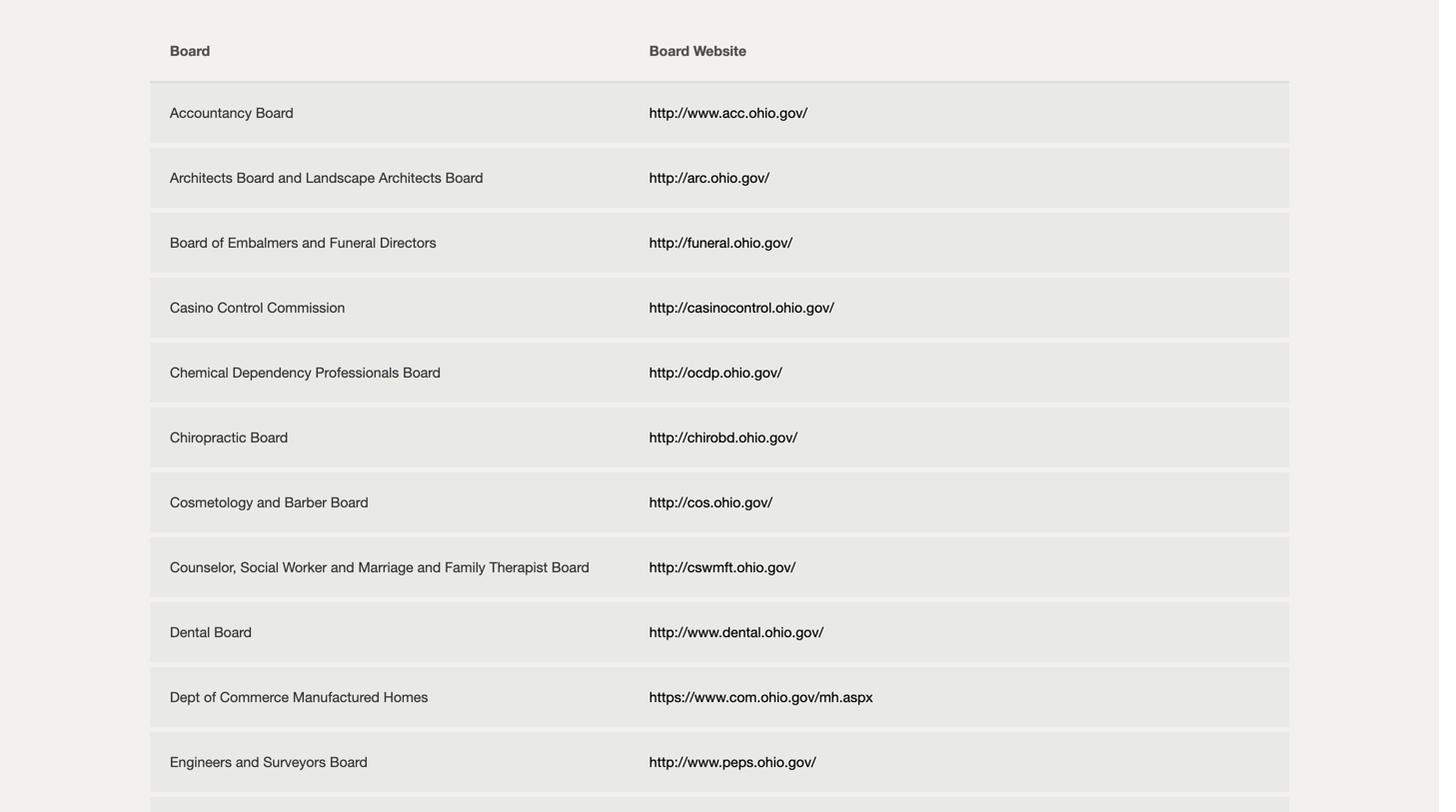 Task type: vqa. For each thing, say whether or not it's contained in the screenshot.


Task type: describe. For each thing, give the bounding box(es) containing it.
dental board
[[170, 624, 252, 641]]

cosmetology and barber board
[[170, 494, 368, 511]]

therapist
[[489, 559, 548, 576]]

http://funeral.ohio.gov/ link
[[649, 234, 792, 251]]

and left barber
[[257, 494, 281, 511]]

http://www.peps.ohio.gov/ link
[[649, 754, 816, 770]]

http://funeral.ohio.gov/
[[649, 234, 792, 251]]

1 architects from the left
[[170, 169, 233, 186]]

landscape
[[306, 169, 375, 186]]

embalmers
[[228, 234, 298, 251]]

accountancy
[[170, 104, 252, 121]]

http://www.peps.ohio.gov/
[[649, 754, 816, 770]]

board of embalmers and funeral directors
[[170, 234, 436, 251]]

casino control commission
[[170, 299, 345, 316]]

and left landscape
[[278, 169, 302, 186]]

chiropractic board
[[170, 429, 288, 446]]

http://chirobd.ohio.gov/
[[649, 429, 797, 446]]

funeral
[[330, 234, 376, 251]]

http://www.dental.ohio.gov/
[[649, 624, 823, 641]]

http://cos.ohio.gov/ link
[[649, 494, 772, 511]]

homes
[[383, 689, 428, 706]]

dental
[[170, 624, 210, 641]]

http://arc.ohio.gov/ link
[[649, 169, 769, 186]]

http://www.acc.ohio.gov/
[[649, 104, 807, 121]]

worker
[[283, 559, 327, 576]]

http://casinocontrol.ohio.gov/ link
[[649, 299, 834, 316]]

chemical
[[170, 364, 228, 381]]

family
[[445, 559, 485, 576]]

barber
[[284, 494, 327, 511]]

dependency
[[232, 364, 311, 381]]

http://www.acc.ohio.gov/ link
[[649, 104, 807, 121]]



Task type: locate. For each thing, give the bounding box(es) containing it.
engineers
[[170, 754, 232, 770]]

social
[[240, 559, 279, 576]]

0 horizontal spatial architects
[[170, 169, 233, 186]]

surveyors
[[263, 754, 326, 770]]

dept
[[170, 689, 200, 706]]

control
[[217, 299, 263, 316]]

of left the embalmers
[[212, 234, 224, 251]]

dept of commerce manufactured homes
[[170, 689, 428, 706]]

professionals
[[315, 364, 399, 381]]

http://ocdp.ohio.gov/ link
[[649, 364, 782, 381]]

architects board and landscape architects board
[[170, 169, 483, 186]]

and right worker
[[331, 559, 354, 576]]

accountancy board
[[170, 104, 294, 121]]

architects
[[170, 169, 233, 186], [379, 169, 441, 186]]

of for dept
[[204, 689, 216, 706]]

and left funeral
[[302, 234, 326, 251]]

http://ocdp.ohio.gov/
[[649, 364, 782, 381]]

of
[[212, 234, 224, 251], [204, 689, 216, 706]]

2 architects from the left
[[379, 169, 441, 186]]

http://arc.ohio.gov/
[[649, 169, 769, 186]]

chemical dependency professionals board
[[170, 364, 441, 381]]

https://www.com.ohio.gov/mh.aspx link
[[649, 689, 873, 706]]

and
[[278, 169, 302, 186], [302, 234, 326, 251], [257, 494, 281, 511], [331, 559, 354, 576], [417, 559, 441, 576], [236, 754, 259, 770]]

board
[[170, 42, 210, 59], [649, 42, 690, 59], [256, 104, 294, 121], [236, 169, 274, 186], [445, 169, 483, 186], [170, 234, 208, 251], [403, 364, 441, 381], [250, 429, 288, 446], [331, 494, 368, 511], [552, 559, 589, 576], [214, 624, 252, 641], [330, 754, 368, 770]]

of right the dept
[[204, 689, 216, 706]]

architects up directors
[[379, 169, 441, 186]]

0 vertical spatial of
[[212, 234, 224, 251]]

http://chirobd.ohio.gov/ link
[[649, 429, 797, 446]]

manufactured
[[293, 689, 380, 706]]

1 horizontal spatial architects
[[379, 169, 441, 186]]

and left family
[[417, 559, 441, 576]]

1 vertical spatial of
[[204, 689, 216, 706]]

http://cos.ohio.gov/
[[649, 494, 772, 511]]

http://casinocontrol.ohio.gov/
[[649, 299, 834, 316]]

website
[[693, 42, 747, 59]]

architects down accountancy
[[170, 169, 233, 186]]

commission
[[267, 299, 345, 316]]

http://cswmft.ohio.gov/
[[649, 559, 796, 576]]

engineers and surveyors board
[[170, 754, 368, 770]]

commerce
[[220, 689, 289, 706]]

and right "engineers"
[[236, 754, 259, 770]]

chiropractic
[[170, 429, 246, 446]]

counselor,
[[170, 559, 236, 576]]

of for board
[[212, 234, 224, 251]]

counselor, social worker and marriage and family therapist board
[[170, 559, 589, 576]]

casino
[[170, 299, 213, 316]]

board website
[[649, 42, 747, 59]]

marriage
[[358, 559, 413, 576]]

directors
[[380, 234, 436, 251]]

cosmetology
[[170, 494, 253, 511]]

http://cswmft.ohio.gov/ link
[[649, 559, 796, 576]]

https://www.com.ohio.gov/mh.aspx
[[649, 689, 873, 706]]

http://www.dental.ohio.gov/ link
[[649, 624, 823, 641]]



